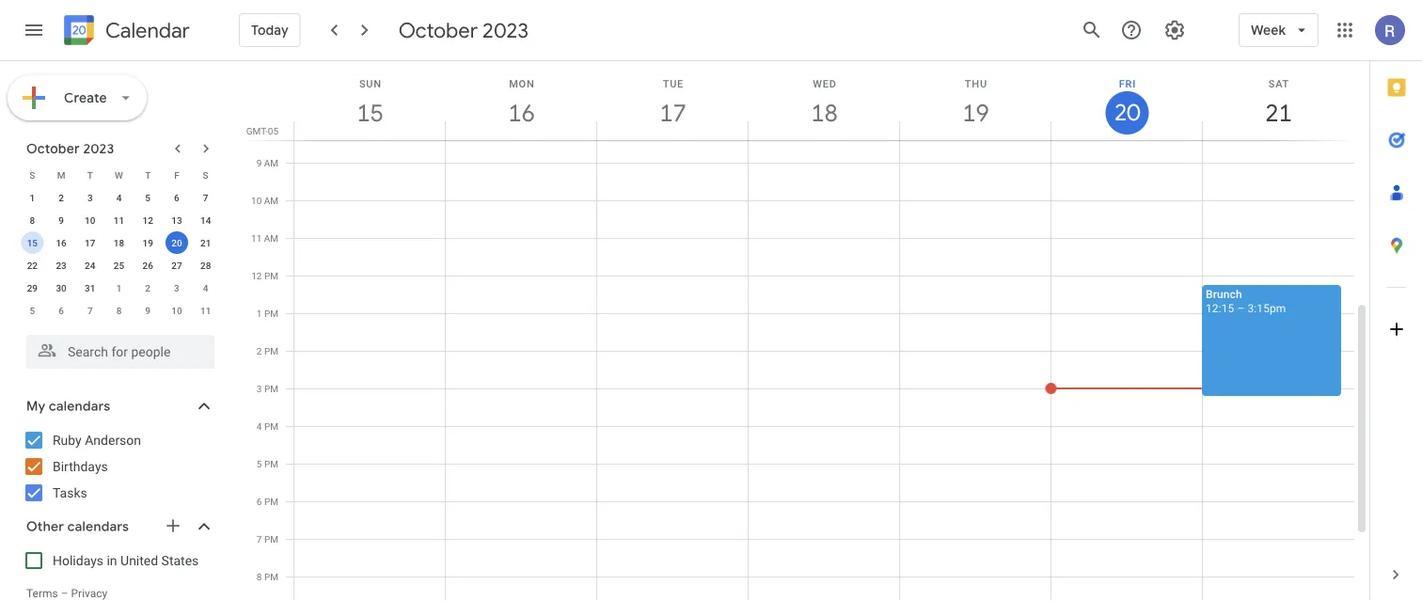 Task type: locate. For each thing, give the bounding box(es) containing it.
6 for 6 pm
[[257, 496, 262, 507]]

0 vertical spatial 5
[[145, 192, 151, 203]]

pm up 6 pm
[[264, 458, 279, 470]]

3 down "27" element
[[174, 282, 179, 294]]

am for 11 am
[[264, 232, 279, 244]]

grid
[[241, 61, 1370, 601]]

19 down thu
[[962, 97, 988, 128]]

17
[[659, 97, 685, 128], [85, 237, 95, 248]]

w
[[115, 169, 123, 181]]

gmt-05
[[246, 125, 279, 136]]

2 vertical spatial 10
[[171, 305, 182, 316]]

3 up the '10' element
[[87, 192, 93, 203]]

None search field
[[0, 327, 233, 369]]

mon 16
[[507, 78, 535, 128]]

2 row from the top
[[18, 186, 220, 209]]

november 11 element
[[194, 299, 217, 322]]

pm for 3 pm
[[264, 383, 279, 394]]

pm down the 7 pm
[[264, 571, 279, 582]]

1 horizontal spatial 15
[[356, 97, 382, 128]]

sun 15
[[356, 78, 382, 128]]

1 vertical spatial 20
[[171, 237, 182, 248]]

7 for the november 7 element
[[87, 305, 93, 316]]

2023 down create
[[83, 140, 114, 157]]

s
[[29, 169, 35, 181], [203, 169, 209, 181]]

15 inside cell
[[27, 237, 38, 248]]

t left w
[[87, 169, 93, 181]]

23
[[56, 260, 67, 271]]

4 pm
[[257, 421, 279, 432]]

2 vertical spatial 4
[[257, 421, 262, 432]]

1 vertical spatial 2023
[[83, 140, 114, 157]]

6
[[174, 192, 179, 203], [59, 305, 64, 316], [257, 496, 262, 507]]

15 column header
[[294, 61, 446, 140]]

1 vertical spatial 11
[[251, 232, 262, 244]]

28 element
[[194, 254, 217, 277]]

11 down "10 am"
[[251, 232, 262, 244]]

2 s from the left
[[203, 169, 209, 181]]

anderson
[[85, 432, 141, 448]]

1 down 12 pm
[[257, 308, 262, 319]]

6 pm from the top
[[264, 458, 279, 470]]

3 row from the top
[[18, 209, 220, 231]]

2 horizontal spatial 1
[[257, 308, 262, 319]]

1 horizontal spatial 8
[[116, 305, 122, 316]]

21
[[1264, 97, 1291, 128], [200, 237, 211, 248]]

ruby
[[53, 432, 82, 448]]

calendars up ruby
[[49, 398, 110, 415]]

2 down m
[[59, 192, 64, 203]]

0 horizontal spatial 3
[[87, 192, 93, 203]]

0 vertical spatial 18
[[810, 97, 837, 128]]

0 horizontal spatial 15
[[27, 237, 38, 248]]

1 vertical spatial 17
[[85, 237, 95, 248]]

1 up 15 element
[[30, 192, 35, 203]]

3 pm
[[257, 383, 279, 394]]

privacy link
[[71, 587, 108, 600]]

12 up the 19 'element'
[[143, 215, 153, 226]]

1 horizontal spatial 12
[[251, 270, 262, 281]]

0 vertical spatial 10
[[251, 195, 262, 206]]

4 row from the top
[[18, 231, 220, 254]]

8 inside november 8 element
[[116, 305, 122, 316]]

2 vertical spatial 7
[[257, 533, 262, 545]]

pm for 1 pm
[[264, 308, 279, 319]]

20 column header
[[1051, 61, 1203, 140]]

16
[[507, 97, 534, 128], [56, 237, 67, 248]]

10 up 11 am
[[251, 195, 262, 206]]

0 horizontal spatial 21
[[200, 237, 211, 248]]

1 horizontal spatial 17
[[659, 97, 685, 128]]

11 element
[[108, 209, 130, 231]]

2 horizontal spatial 5
[[257, 458, 262, 470]]

4 inside grid
[[257, 421, 262, 432]]

1 vertical spatial 19
[[143, 237, 153, 248]]

8 for 8 pm
[[257, 571, 262, 582]]

21 down 14
[[200, 237, 211, 248]]

29
[[27, 282, 38, 294]]

2 vertical spatial 11
[[200, 305, 211, 316]]

21 column header
[[1202, 61, 1355, 140]]

7 down 31 element
[[87, 305, 93, 316]]

1 horizontal spatial 21
[[1264, 97, 1291, 128]]

9 inside grid
[[257, 157, 262, 168]]

1 vertical spatial 12
[[251, 270, 262, 281]]

0 horizontal spatial 8
[[30, 215, 35, 226]]

am for 9 am
[[264, 157, 279, 168]]

2 horizontal spatial 9
[[257, 157, 262, 168]]

0 horizontal spatial 11
[[114, 215, 124, 226]]

21 inside column header
[[1264, 97, 1291, 128]]

am up 12 pm
[[264, 232, 279, 244]]

12:15
[[1206, 302, 1235, 315]]

6 pm
[[257, 496, 279, 507]]

9 for 9 am
[[257, 157, 262, 168]]

7 row from the top
[[18, 299, 220, 322]]

october 2023 up m
[[26, 140, 114, 157]]

4 up the november 11 element
[[203, 282, 208, 294]]

17 column header
[[597, 61, 749, 140]]

20 inside column header
[[1114, 98, 1139, 127]]

19 inside 'column header'
[[962, 97, 988, 128]]

1
[[30, 192, 35, 203], [116, 282, 122, 294], [257, 308, 262, 319]]

november 5 element
[[21, 299, 44, 322]]

t left f
[[145, 169, 151, 181]]

sun
[[359, 78, 382, 89]]

0 vertical spatial october 2023
[[399, 17, 529, 43]]

21 down "sat"
[[1264, 97, 1291, 128]]

31 element
[[79, 277, 101, 299]]

main drawer image
[[23, 19, 45, 41]]

calendars inside dropdown button
[[67, 518, 129, 535]]

10
[[251, 195, 262, 206], [85, 215, 95, 226], [171, 305, 182, 316]]

1 vertical spatial am
[[264, 195, 279, 206]]

5 pm from the top
[[264, 421, 279, 432]]

10 for the "november 10" element
[[171, 305, 182, 316]]

pm for 2 pm
[[264, 345, 279, 357]]

0 vertical spatial calendars
[[49, 398, 110, 415]]

10 element
[[79, 209, 101, 231]]

21 element
[[194, 231, 217, 254]]

9 inside 'element'
[[145, 305, 151, 316]]

2 horizontal spatial 10
[[251, 195, 262, 206]]

1 horizontal spatial 9
[[145, 305, 151, 316]]

1 pm from the top
[[264, 270, 279, 281]]

0 horizontal spatial 1
[[30, 192, 35, 203]]

18 up 25
[[114, 237, 124, 248]]

calendars up in
[[67, 518, 129, 535]]

1 am from the top
[[264, 157, 279, 168]]

am down 9 am
[[264, 195, 279, 206]]

4
[[116, 192, 122, 203], [203, 282, 208, 294], [257, 421, 262, 432]]

1 vertical spatial 8
[[116, 305, 122, 316]]

wed
[[813, 78, 837, 89]]

1 horizontal spatial 1
[[116, 282, 122, 294]]

8 down november 1 element
[[116, 305, 122, 316]]

11 for 11 am
[[251, 232, 262, 244]]

t
[[87, 169, 93, 181], [145, 169, 151, 181]]

9 down 'gmt-' on the top of page
[[257, 157, 262, 168]]

2 for november 2 element
[[145, 282, 151, 294]]

5 row from the top
[[18, 254, 220, 277]]

2 horizontal spatial 7
[[257, 533, 262, 545]]

calendars inside 'dropdown button'
[[49, 398, 110, 415]]

1 vertical spatial 7
[[87, 305, 93, 316]]

0 vertical spatial 7
[[203, 192, 208, 203]]

0 vertical spatial 12
[[143, 215, 153, 226]]

1 t from the left
[[87, 169, 93, 181]]

row containing 1
[[18, 186, 220, 209]]

pm up 2 pm
[[264, 308, 279, 319]]

0 vertical spatial 2
[[59, 192, 64, 203]]

23 element
[[50, 254, 73, 277]]

5 up 12 element
[[145, 192, 151, 203]]

0 horizontal spatial 18
[[114, 237, 124, 248]]

4 pm from the top
[[264, 383, 279, 394]]

9 down november 2 element
[[145, 305, 151, 316]]

2023
[[483, 17, 529, 43], [83, 140, 114, 157]]

2 pm from the top
[[264, 308, 279, 319]]

1 horizontal spatial 3
[[174, 282, 179, 294]]

2023 up 'mon'
[[483, 17, 529, 43]]

pm up the 1 pm
[[264, 270, 279, 281]]

terms
[[26, 587, 58, 600]]

1 horizontal spatial 7
[[203, 192, 208, 203]]

0 vertical spatial –
[[1238, 302, 1245, 315]]

Search for people text field
[[38, 335, 203, 369]]

1 vertical spatial 18
[[114, 237, 124, 248]]

0 vertical spatial 6
[[174, 192, 179, 203]]

12
[[143, 215, 153, 226], [251, 270, 262, 281]]

10 for 10 am
[[251, 195, 262, 206]]

1 vertical spatial october
[[26, 140, 80, 157]]

my calendars button
[[4, 391, 233, 422]]

pm up the 7 pm
[[264, 496, 279, 507]]

0 horizontal spatial 17
[[85, 237, 95, 248]]

0 horizontal spatial 20
[[171, 237, 182, 248]]

3 down 2 pm
[[257, 383, 262, 394]]

sat 21
[[1264, 78, 1291, 128]]

0 horizontal spatial 7
[[87, 305, 93, 316]]

8 down the 7 pm
[[257, 571, 262, 582]]

11
[[114, 215, 124, 226], [251, 232, 262, 244], [200, 305, 211, 316]]

2 pm
[[257, 345, 279, 357]]

16 column header
[[445, 61, 597, 140]]

5 down 29 element
[[30, 305, 35, 316]]

2 up november 9 'element'
[[145, 282, 151, 294]]

2 vertical spatial am
[[264, 232, 279, 244]]

8
[[30, 215, 35, 226], [116, 305, 122, 316], [257, 571, 262, 582]]

0 vertical spatial am
[[264, 157, 279, 168]]

4 up 5 pm in the bottom of the page
[[257, 421, 262, 432]]

5 for november 5 element
[[30, 305, 35, 316]]

22
[[27, 260, 38, 271]]

10 down november 3 element
[[171, 305, 182, 316]]

17 inside column header
[[659, 97, 685, 128]]

add other calendars image
[[164, 517, 183, 535]]

0 horizontal spatial 10
[[85, 215, 95, 226]]

am
[[264, 157, 279, 168], [264, 195, 279, 206], [264, 232, 279, 244]]

pm up 5 pm in the bottom of the page
[[264, 421, 279, 432]]

7 down 6 pm
[[257, 533, 262, 545]]

11 up 18 element in the top left of the page
[[114, 215, 124, 226]]

1 vertical spatial 4
[[203, 282, 208, 294]]

week button
[[1239, 8, 1319, 53]]

0 horizontal spatial 12
[[143, 215, 153, 226]]

7 for 7 pm
[[257, 533, 262, 545]]

18 down wed on the right top of page
[[810, 97, 837, 128]]

15 down sun
[[356, 97, 382, 128]]

1 vertical spatial 16
[[56, 237, 67, 248]]

6 for the november 6 element in the left of the page
[[59, 305, 64, 316]]

8 inside grid
[[257, 571, 262, 582]]

16 down 'mon'
[[507, 97, 534, 128]]

10 inside grid
[[251, 195, 262, 206]]

birthdays
[[53, 459, 108, 474]]

5
[[145, 192, 151, 203], [30, 305, 35, 316], [257, 458, 262, 470]]

7 pm from the top
[[264, 496, 279, 507]]

2 vertical spatial 9
[[145, 305, 151, 316]]

1 row from the top
[[18, 164, 220, 186]]

2 am from the top
[[264, 195, 279, 206]]

16 inside mon 16
[[507, 97, 534, 128]]

3 am from the top
[[264, 232, 279, 244]]

0 vertical spatial 11
[[114, 215, 124, 226]]

19 column header
[[900, 61, 1052, 140]]

pm for 5 pm
[[264, 458, 279, 470]]

1 horizontal spatial october
[[399, 17, 478, 43]]

row
[[18, 164, 220, 186], [18, 186, 220, 209], [18, 209, 220, 231], [18, 231, 220, 254], [18, 254, 220, 277], [18, 277, 220, 299], [18, 299, 220, 322]]

10 am
[[251, 195, 279, 206]]

20 up 27
[[171, 237, 182, 248]]

pm for 12 pm
[[264, 270, 279, 281]]

0 vertical spatial 20
[[1114, 98, 1139, 127]]

15 element
[[21, 231, 44, 254]]

1 horizontal spatial 16
[[507, 97, 534, 128]]

2 up "3 pm"
[[257, 345, 262, 357]]

0 vertical spatial 21
[[1264, 97, 1291, 128]]

1 horizontal spatial 20
[[1114, 98, 1139, 127]]

1 inside grid
[[257, 308, 262, 319]]

7 inside grid
[[257, 533, 262, 545]]

24 element
[[79, 254, 101, 277]]

calendars
[[49, 398, 110, 415], [67, 518, 129, 535]]

3:15pm
[[1248, 302, 1287, 315]]

terms link
[[26, 587, 58, 600]]

0 horizontal spatial s
[[29, 169, 35, 181]]

united
[[120, 553, 158, 568]]

12 for 12 pm
[[251, 270, 262, 281]]

6 down 30 element
[[59, 305, 64, 316]]

19
[[962, 97, 988, 128], [143, 237, 153, 248]]

12 inside row
[[143, 215, 153, 226]]

28
[[200, 260, 211, 271]]

6 row from the top
[[18, 277, 220, 299]]

1 horizontal spatial 10
[[171, 305, 182, 316]]

12 inside grid
[[251, 270, 262, 281]]

2
[[59, 192, 64, 203], [145, 282, 151, 294], [257, 345, 262, 357]]

18
[[810, 97, 837, 128], [114, 237, 124, 248]]

3 pm from the top
[[264, 345, 279, 357]]

4 up 11 element on the top of the page
[[116, 192, 122, 203]]

privacy
[[71, 587, 108, 600]]

states
[[161, 553, 199, 568]]

3
[[87, 192, 93, 203], [174, 282, 179, 294], [257, 383, 262, 394]]

0 horizontal spatial 16
[[56, 237, 67, 248]]

0 horizontal spatial 9
[[59, 215, 64, 226]]

tab list
[[1371, 61, 1423, 549]]

s right f
[[203, 169, 209, 181]]

0 horizontal spatial t
[[87, 169, 93, 181]]

7 up 14 element
[[203, 192, 208, 203]]

3 for 3 pm
[[257, 383, 262, 394]]

1 vertical spatial october 2023
[[26, 140, 114, 157]]

pm up "3 pm"
[[264, 345, 279, 357]]

6 up 13 element on the left of page
[[174, 192, 179, 203]]

2 vertical spatial 5
[[257, 458, 262, 470]]

pm
[[264, 270, 279, 281], [264, 308, 279, 319], [264, 345, 279, 357], [264, 383, 279, 394], [264, 421, 279, 432], [264, 458, 279, 470], [264, 496, 279, 507], [264, 533, 279, 545], [264, 571, 279, 582]]

1 vertical spatial 6
[[59, 305, 64, 316]]

18 element
[[108, 231, 130, 254]]

tue 17
[[659, 78, 685, 128]]

20
[[1114, 98, 1139, 127], [171, 237, 182, 248]]

17 up 24
[[85, 237, 95, 248]]

settings menu image
[[1164, 19, 1187, 41]]

7 pm
[[257, 533, 279, 545]]

in
[[107, 553, 117, 568]]

9 for november 9 'element'
[[145, 305, 151, 316]]

1 horizontal spatial –
[[1238, 302, 1245, 315]]

–
[[1238, 302, 1245, 315], [61, 587, 68, 600]]

21 inside row
[[200, 237, 211, 248]]

4 inside november 4 element
[[203, 282, 208, 294]]

1 vertical spatial 21
[[200, 237, 211, 248]]

2 vertical spatial 3
[[257, 383, 262, 394]]

0 vertical spatial 3
[[87, 192, 93, 203]]

10 up 17 element
[[85, 215, 95, 226]]

1 horizontal spatial t
[[145, 169, 151, 181]]

row containing 8
[[18, 209, 220, 231]]

1 vertical spatial 1
[[116, 282, 122, 294]]

27 element
[[166, 254, 188, 277]]

0 horizontal spatial 5
[[30, 305, 35, 316]]

october 2023
[[399, 17, 529, 43], [26, 140, 114, 157]]

20 cell
[[162, 231, 191, 254]]

october 2023 up 'mon'
[[399, 17, 529, 43]]

9 up 16 element
[[59, 215, 64, 226]]

– right terms
[[61, 587, 68, 600]]

pm down 6 pm
[[264, 533, 279, 545]]

1 vertical spatial calendars
[[67, 518, 129, 535]]

1 horizontal spatial s
[[203, 169, 209, 181]]

1 up november 8 element
[[116, 282, 122, 294]]

2 horizontal spatial 8
[[257, 571, 262, 582]]

2 vertical spatial 8
[[257, 571, 262, 582]]

1 horizontal spatial 2023
[[483, 17, 529, 43]]

1 horizontal spatial 5
[[145, 192, 151, 203]]

1 horizontal spatial 6
[[174, 192, 179, 203]]

17 element
[[79, 231, 101, 254]]

2 horizontal spatial 3
[[257, 383, 262, 394]]

gmt-
[[246, 125, 268, 136]]

1 pm
[[257, 308, 279, 319]]

am down 05
[[264, 157, 279, 168]]

20 inside cell
[[171, 237, 182, 248]]

6 up the 7 pm
[[257, 496, 262, 507]]

12 down 11 am
[[251, 270, 262, 281]]

2 vertical spatial 6
[[257, 496, 262, 507]]

1 for november 1 element
[[116, 282, 122, 294]]

20 down 'fri'
[[1114, 98, 1139, 127]]

– right 12:15
[[1238, 302, 1245, 315]]

9 pm from the top
[[264, 571, 279, 582]]

pm down 2 pm
[[264, 383, 279, 394]]

pm for 4 pm
[[264, 421, 279, 432]]

8 up 15 element
[[30, 215, 35, 226]]

5 up 6 pm
[[257, 458, 262, 470]]

0 horizontal spatial october
[[26, 140, 80, 157]]

11 inside grid
[[251, 232, 262, 244]]

s left m
[[29, 169, 35, 181]]

7
[[203, 192, 208, 203], [87, 305, 93, 316], [257, 533, 262, 545]]

am for 10 am
[[264, 195, 279, 206]]

17 down tue
[[659, 97, 685, 128]]

1 horizontal spatial 19
[[962, 97, 988, 128]]

fri
[[1119, 78, 1137, 89]]

11 for 11 element on the top of the page
[[114, 215, 124, 226]]

0 vertical spatial 19
[[962, 97, 988, 128]]

11 for the november 11 element
[[200, 305, 211, 316]]

15 inside column header
[[356, 97, 382, 128]]

0 vertical spatial 9
[[257, 157, 262, 168]]

holidays
[[53, 553, 104, 568]]

2 vertical spatial 2
[[257, 345, 262, 357]]

11 down november 4 element
[[200, 305, 211, 316]]

8 pm from the top
[[264, 533, 279, 545]]

1 horizontal spatial 18
[[810, 97, 837, 128]]

my calendars list
[[4, 425, 233, 508]]

19 link
[[955, 91, 998, 135]]

19 up 26 at the left top
[[143, 237, 153, 248]]

16 up 23
[[56, 237, 67, 248]]

2 horizontal spatial 6
[[257, 496, 262, 507]]

0 horizontal spatial 2
[[59, 192, 64, 203]]

15 up 22
[[27, 237, 38, 248]]

october 2023 grid
[[18, 164, 220, 322]]

row group
[[18, 186, 220, 322]]

1 horizontal spatial 4
[[203, 282, 208, 294]]

15
[[356, 97, 382, 128], [27, 237, 38, 248]]

2 horizontal spatial 2
[[257, 345, 262, 357]]



Task type: vqa. For each thing, say whether or not it's contained in the screenshot.


Task type: describe. For each thing, give the bounding box(es) containing it.
19 inside 'element'
[[143, 237, 153, 248]]

29 element
[[21, 277, 44, 299]]

25 element
[[108, 254, 130, 277]]

ruby anderson
[[53, 432, 141, 448]]

5 pm
[[257, 458, 279, 470]]

18 link
[[803, 91, 846, 135]]

1 vertical spatial –
[[61, 587, 68, 600]]

0 vertical spatial october
[[399, 17, 478, 43]]

other calendars
[[26, 518, 129, 535]]

pm for 7 pm
[[264, 533, 279, 545]]

1 for 1 pm
[[257, 308, 262, 319]]

brunch
[[1206, 287, 1243, 301]]

16 inside 16 element
[[56, 237, 67, 248]]

8 pm
[[257, 571, 279, 582]]

row containing 15
[[18, 231, 220, 254]]

row containing s
[[18, 164, 220, 186]]

mon
[[509, 78, 535, 89]]

row containing 5
[[18, 299, 220, 322]]

24
[[85, 260, 95, 271]]

4 for 4 pm
[[257, 421, 262, 432]]

26
[[143, 260, 153, 271]]

pm for 6 pm
[[264, 496, 279, 507]]

18 inside wed 18
[[810, 97, 837, 128]]

create button
[[8, 75, 147, 120]]

26 element
[[137, 254, 159, 277]]

calendar element
[[60, 11, 190, 53]]

calendar
[[105, 17, 190, 44]]

10 for the '10' element
[[85, 215, 95, 226]]

4 for november 4 element
[[203, 282, 208, 294]]

row group containing 1
[[18, 186, 220, 322]]

19 element
[[137, 231, 159, 254]]

14
[[200, 215, 211, 226]]

row containing 29
[[18, 277, 220, 299]]

9 am
[[257, 157, 279, 168]]

15 cell
[[18, 231, 47, 254]]

30 element
[[50, 277, 73, 299]]

calendars for other calendars
[[67, 518, 129, 535]]

november 6 element
[[50, 299, 73, 322]]

other
[[26, 518, 64, 535]]

november 10 element
[[166, 299, 188, 322]]

25
[[114, 260, 124, 271]]

fri 20
[[1114, 78, 1139, 127]]

tasks
[[53, 485, 87, 501]]

november 7 element
[[79, 299, 101, 322]]

thu
[[965, 78, 988, 89]]

my
[[26, 398, 46, 415]]

calendars for my calendars
[[49, 398, 110, 415]]

november 3 element
[[166, 277, 188, 299]]

november 8 element
[[108, 299, 130, 322]]

16 element
[[50, 231, 73, 254]]

holidays in united states
[[53, 553, 199, 568]]

12 element
[[137, 209, 159, 231]]

18 inside october 2023 grid
[[114, 237, 124, 248]]

0 vertical spatial 1
[[30, 192, 35, 203]]

12 for 12
[[143, 215, 153, 226]]

other calendars button
[[4, 512, 233, 542]]

21 link
[[1258, 91, 1301, 135]]

3 for november 3 element
[[174, 282, 179, 294]]

16 link
[[500, 91, 543, 135]]

0 vertical spatial 2023
[[483, 17, 529, 43]]

13
[[171, 215, 182, 226]]

thu 19
[[962, 78, 988, 128]]

05
[[268, 125, 279, 136]]

0 horizontal spatial 4
[[116, 192, 122, 203]]

1 vertical spatial 9
[[59, 215, 64, 226]]

f
[[174, 169, 179, 181]]

week
[[1252, 22, 1286, 39]]

create
[[64, 89, 107, 106]]

m
[[57, 169, 65, 181]]

pm for 8 pm
[[264, 571, 279, 582]]

20, today element
[[166, 231, 188, 254]]

wed 18
[[810, 78, 837, 128]]

27
[[171, 260, 182, 271]]

18 column header
[[748, 61, 900, 140]]

8 for november 8 element
[[116, 305, 122, 316]]

brunch 12:15 – 3:15pm
[[1206, 287, 1287, 315]]

november 9 element
[[137, 299, 159, 322]]

row containing 22
[[18, 254, 220, 277]]

14 element
[[194, 209, 217, 231]]

22 element
[[21, 254, 44, 277]]

30
[[56, 282, 67, 294]]

today
[[251, 22, 289, 39]]

november 1 element
[[108, 277, 130, 299]]

0 horizontal spatial october 2023
[[26, 140, 114, 157]]

5 for 5 pm
[[257, 458, 262, 470]]

terms – privacy
[[26, 587, 108, 600]]

20 link
[[1106, 91, 1149, 135]]

tue
[[663, 78, 684, 89]]

1 s from the left
[[29, 169, 35, 181]]

13 element
[[166, 209, 188, 231]]

17 inside row
[[85, 237, 95, 248]]

calendar heading
[[102, 17, 190, 44]]

2 for 2 pm
[[257, 345, 262, 357]]

– inside brunch 12:15 – 3:15pm
[[1238, 302, 1245, 315]]

2 t from the left
[[145, 169, 151, 181]]

grid containing 15
[[241, 61, 1370, 601]]

november 2 element
[[137, 277, 159, 299]]

0 horizontal spatial 2023
[[83, 140, 114, 157]]

15 link
[[349, 91, 392, 135]]

sat
[[1269, 78, 1290, 89]]

17 link
[[652, 91, 695, 135]]

31
[[85, 282, 95, 294]]

november 4 element
[[194, 277, 217, 299]]

my calendars
[[26, 398, 110, 415]]

12 pm
[[251, 270, 279, 281]]

today button
[[239, 8, 301, 53]]

11 am
[[251, 232, 279, 244]]



